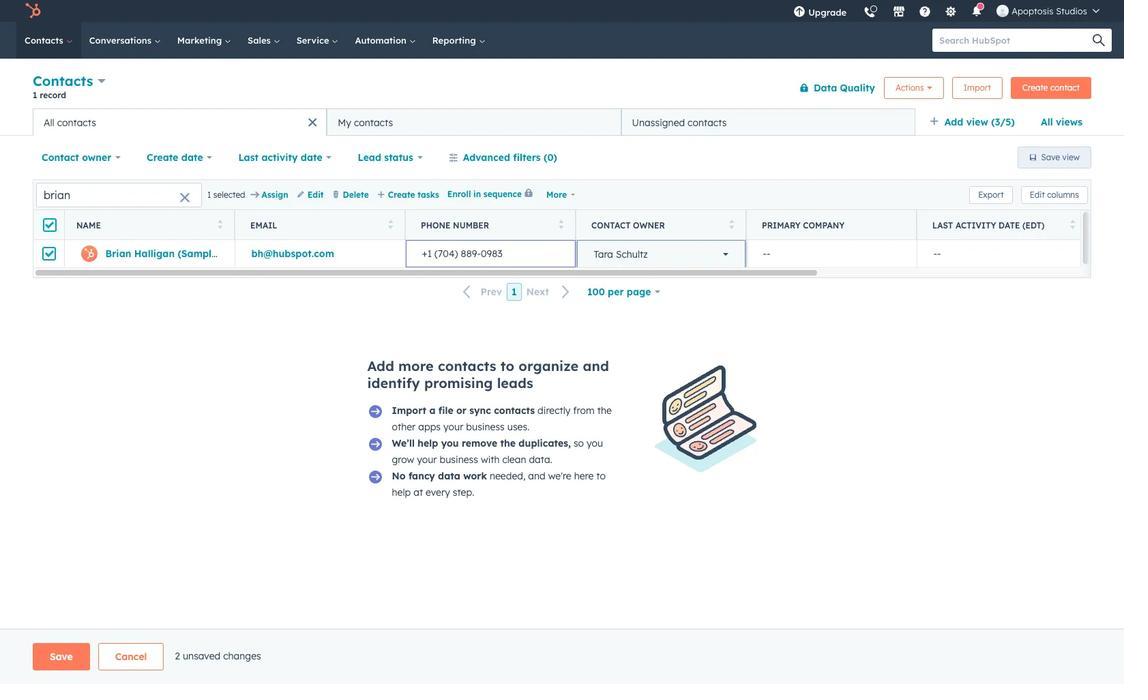 Task type: locate. For each thing, give the bounding box(es) containing it.
halligan
[[134, 248, 175, 260]]

the up clean
[[500, 437, 516, 450]]

1 horizontal spatial add
[[945, 116, 964, 128]]

last
[[238, 151, 259, 164], [933, 220, 953, 230]]

phone number
[[421, 220, 489, 230]]

view inside add view (3/5) popup button
[[966, 116, 988, 128]]

import
[[964, 82, 991, 92], [392, 405, 426, 417]]

0 vertical spatial contacts
[[25, 35, 66, 46]]

create down 'all contacts' button
[[147, 151, 178, 164]]

2 press to sort. image from the left
[[388, 219, 393, 229]]

my contacts button
[[327, 108, 621, 136]]

press to sort. element down the create tasks button
[[388, 219, 393, 231]]

0 horizontal spatial all
[[44, 116, 54, 129]]

0 horizontal spatial --
[[763, 248, 771, 260]]

1 horizontal spatial save
[[1041, 152, 1060, 162]]

all
[[1041, 116, 1053, 128], [44, 116, 54, 129]]

press to sort. element for contact owner
[[729, 219, 734, 231]]

help down the 'no'
[[392, 486, 411, 499]]

you left remove
[[441, 437, 459, 450]]

add
[[945, 116, 964, 128], [367, 357, 394, 375]]

directly from the other apps your business uses.
[[392, 405, 612, 433]]

advanced filters (0) button
[[440, 144, 566, 171]]

0 horizontal spatial the
[[500, 437, 516, 450]]

Search name, phone, email addresses, or company search field
[[36, 182, 202, 207]]

number
[[453, 220, 489, 230]]

all down 1 record
[[44, 116, 54, 129]]

data quality button
[[791, 74, 876, 101]]

press to sort. image
[[729, 219, 734, 229], [1070, 219, 1075, 229]]

1 vertical spatial add
[[367, 357, 394, 375]]

0 horizontal spatial save
[[50, 651, 73, 663]]

view down views at the right of the page
[[1063, 152, 1080, 162]]

activity
[[956, 220, 996, 230]]

1 horizontal spatial all
[[1041, 116, 1053, 128]]

record
[[40, 90, 66, 100]]

1 vertical spatial create
[[147, 151, 178, 164]]

0 vertical spatial last
[[238, 151, 259, 164]]

0 vertical spatial the
[[597, 405, 612, 417]]

2 vertical spatial create
[[388, 189, 415, 200]]

save for save view
[[1041, 152, 1060, 162]]

0 vertical spatial create
[[1023, 82, 1048, 92]]

press to sort. element left primary
[[729, 219, 734, 231]]

advanced
[[463, 151, 510, 164]]

Search HubSpot search field
[[933, 29, 1100, 52]]

here
[[574, 470, 594, 482]]

1 date from the left
[[181, 151, 203, 164]]

0 horizontal spatial press to sort. image
[[729, 219, 734, 229]]

add inside popup button
[[945, 116, 964, 128]]

2 press to sort. image from the left
[[1070, 219, 1075, 229]]

you right so
[[587, 437, 603, 450]]

contacts up contact owner popup button at the left top of the page
[[57, 116, 96, 129]]

3 press to sort. image from the left
[[558, 219, 564, 229]]

1 horizontal spatial you
[[587, 437, 603, 450]]

1 horizontal spatial contact owner
[[591, 220, 665, 230]]

at
[[414, 486, 423, 499]]

delete
[[343, 189, 369, 200]]

to left organize
[[501, 357, 514, 375]]

1 horizontal spatial help
[[418, 437, 438, 450]]

contact owner up the schultz
[[591, 220, 665, 230]]

create tasks
[[388, 189, 439, 200]]

0 vertical spatial import
[[964, 82, 991, 92]]

add left more
[[367, 357, 394, 375]]

1 left record
[[33, 90, 37, 100]]

grow
[[392, 454, 414, 466]]

press to sort. image down columns on the right of page
[[1070, 219, 1075, 229]]

contact owner down all contacts
[[42, 151, 111, 164]]

brian
[[105, 248, 131, 260]]

import inside 'import' "button"
[[964, 82, 991, 92]]

to right "here"
[[596, 470, 606, 482]]

0 vertical spatial 1
[[33, 90, 37, 100]]

view inside save view button
[[1063, 152, 1080, 162]]

create inside contacts banner
[[1023, 82, 1048, 92]]

press to sort. image down 1 selected
[[217, 219, 222, 229]]

1 horizontal spatial the
[[597, 405, 612, 417]]

help down 'apps'
[[418, 437, 438, 450]]

1 vertical spatial 1
[[207, 189, 211, 200]]

press to sort. element down columns on the right of page
[[1070, 219, 1075, 231]]

1 press to sort. image from the left
[[729, 219, 734, 229]]

0 horizontal spatial your
[[417, 454, 437, 466]]

the right from
[[597, 405, 612, 417]]

2 all from the left
[[44, 116, 54, 129]]

contacts up record
[[33, 72, 93, 89]]

last left activity
[[238, 151, 259, 164]]

0 vertical spatial view
[[966, 116, 988, 128]]

advanced filters (0)
[[463, 151, 557, 164]]

2 horizontal spatial create
[[1023, 82, 1048, 92]]

directly
[[538, 405, 571, 417]]

1 for 1 selected
[[207, 189, 211, 200]]

press to sort. image down the create tasks button
[[388, 219, 393, 229]]

-- down last activity date (edt)
[[934, 248, 941, 260]]

add for add more contacts to organize and identify promising leads
[[367, 357, 394, 375]]

1 vertical spatial save
[[50, 651, 73, 663]]

your inside directly from the other apps your business uses.
[[443, 421, 464, 433]]

1 vertical spatial contact
[[591, 220, 631, 230]]

contact
[[1051, 82, 1080, 92]]

help
[[418, 437, 438, 450], [392, 486, 411, 499]]

0 horizontal spatial owner
[[82, 151, 111, 164]]

1 horizontal spatial date
[[301, 151, 322, 164]]

view
[[966, 116, 988, 128], [1063, 152, 1080, 162]]

email
[[250, 220, 277, 230]]

1 vertical spatial owner
[[633, 220, 665, 230]]

contacts inside 'all contacts' button
[[57, 116, 96, 129]]

press to sort. element down 1 selected
[[217, 219, 222, 231]]

contacts right "unassigned"
[[688, 116, 727, 129]]

1 - from the left
[[763, 248, 767, 260]]

1 horizontal spatial press to sort. image
[[1070, 219, 1075, 229]]

every
[[426, 486, 450, 499]]

contacts up 'import a file or sync contacts'
[[438, 357, 496, 375]]

1 horizontal spatial create
[[388, 189, 415, 200]]

1 vertical spatial business
[[440, 454, 478, 466]]

create left tasks
[[388, 189, 415, 200]]

1 all from the left
[[1041, 116, 1053, 128]]

contact down all contacts
[[42, 151, 79, 164]]

3 press to sort. element from the left
[[558, 219, 564, 231]]

0 vertical spatial your
[[443, 421, 464, 433]]

contacts inside the my contacts button
[[354, 116, 393, 129]]

0 vertical spatial help
[[418, 437, 438, 450]]

0 horizontal spatial date
[[181, 151, 203, 164]]

1 vertical spatial to
[[596, 470, 606, 482]]

contacts
[[57, 116, 96, 129], [354, 116, 393, 129], [688, 116, 727, 129], [438, 357, 496, 375], [494, 405, 535, 417]]

you
[[441, 437, 459, 450], [587, 437, 603, 450]]

contacts down hubspot link
[[25, 35, 66, 46]]

0 horizontal spatial and
[[528, 470, 546, 482]]

view left (3/5)
[[966, 116, 988, 128]]

0 vertical spatial add
[[945, 116, 964, 128]]

1 vertical spatial last
[[933, 220, 953, 230]]

1 edit from the left
[[308, 189, 324, 200]]

we'll help you remove the duplicates,
[[392, 437, 571, 450]]

assign button
[[251, 189, 288, 201]]

remove
[[462, 437, 498, 450]]

last for last activity date
[[238, 151, 259, 164]]

1 for 1 record
[[33, 90, 37, 100]]

enroll in sequence
[[447, 189, 522, 199]]

actions button
[[884, 77, 944, 99]]

0 vertical spatial save
[[1041, 152, 1060, 162]]

cancel button
[[98, 643, 164, 671]]

press to sort. image down more popup button
[[558, 219, 564, 229]]

1 vertical spatial help
[[392, 486, 411, 499]]

1 inside 1 button
[[512, 286, 517, 298]]

quality
[[840, 82, 875, 94]]

1 vertical spatial contacts
[[33, 72, 93, 89]]

1 horizontal spatial last
[[933, 220, 953, 230]]

views
[[1056, 116, 1083, 128]]

and up from
[[583, 357, 609, 375]]

1 right prev
[[512, 286, 517, 298]]

edit left columns on the right of page
[[1030, 189, 1045, 200]]

2 horizontal spatial press to sort. image
[[558, 219, 564, 229]]

name
[[76, 220, 101, 230]]

2 press to sort. element from the left
[[388, 219, 393, 231]]

press to sort. element
[[217, 219, 222, 231], [388, 219, 393, 231], [558, 219, 564, 231], [729, 219, 734, 231], [1070, 219, 1075, 231]]

press to sort. image for last activity date (edt)
[[1070, 219, 1075, 229]]

calling icon image
[[864, 7, 876, 19]]

1 left selected
[[207, 189, 211, 200]]

contact up tara
[[591, 220, 631, 230]]

0 horizontal spatial edit
[[308, 189, 324, 200]]

1 vertical spatial import
[[392, 405, 426, 417]]

clear input image
[[179, 193, 190, 204]]

0 horizontal spatial last
[[238, 151, 259, 164]]

press to sort. image left primary
[[729, 219, 734, 229]]

1 vertical spatial and
[[528, 470, 546, 482]]

last inside popup button
[[238, 151, 259, 164]]

prev
[[481, 286, 502, 298]]

1 horizontal spatial edit
[[1030, 189, 1045, 200]]

more
[[398, 357, 434, 375]]

or
[[456, 405, 467, 417]]

and
[[583, 357, 609, 375], [528, 470, 546, 482]]

lead
[[358, 151, 381, 164]]

last left "activity"
[[933, 220, 953, 230]]

0 horizontal spatial add
[[367, 357, 394, 375]]

1 horizontal spatial to
[[596, 470, 606, 482]]

5 press to sort. element from the left
[[1070, 219, 1075, 231]]

add down 'import' "button" at the right top of the page
[[945, 116, 964, 128]]

2 edit from the left
[[1030, 189, 1045, 200]]

your inside so you grow your business with clean data.
[[417, 454, 437, 466]]

0 horizontal spatial 1
[[33, 90, 37, 100]]

your down file
[[443, 421, 464, 433]]

your up 'fancy'
[[417, 454, 437, 466]]

my
[[338, 116, 351, 129]]

create left contact
[[1023, 82, 1048, 92]]

create inside popup button
[[147, 151, 178, 164]]

0 vertical spatial and
[[583, 357, 609, 375]]

selected
[[213, 189, 245, 200]]

date
[[181, 151, 203, 164], [301, 151, 322, 164]]

4 press to sort. element from the left
[[729, 219, 734, 231]]

contacts banner
[[33, 70, 1092, 108]]

contacts button
[[33, 71, 106, 91]]

owner inside contact owner popup button
[[82, 151, 111, 164]]

lead status
[[358, 151, 413, 164]]

business up data
[[440, 454, 478, 466]]

search button
[[1086, 29, 1112, 52]]

1 horizontal spatial --
[[934, 248, 941, 260]]

tara schultz
[[594, 248, 648, 261]]

unassigned
[[632, 116, 685, 129]]

1 vertical spatial your
[[417, 454, 437, 466]]

0 horizontal spatial you
[[441, 437, 459, 450]]

contact inside popup button
[[42, 151, 79, 164]]

1 button
[[507, 283, 522, 301]]

-
[[763, 248, 767, 260], [767, 248, 771, 260], [934, 248, 937, 260], [937, 248, 941, 260]]

owner up search name, phone, email addresses, or company search box
[[82, 151, 111, 164]]

bh@hubspot.com link
[[251, 248, 334, 260]]

0 horizontal spatial press to sort. image
[[217, 219, 222, 229]]

0 horizontal spatial import
[[392, 405, 426, 417]]

1 inside contacts banner
[[33, 90, 37, 100]]

1 -- from the left
[[763, 248, 771, 260]]

to
[[501, 357, 514, 375], [596, 470, 606, 482]]

contacts right my
[[354, 116, 393, 129]]

owner up "tara schultz" popup button
[[633, 220, 665, 230]]

edit for edit columns
[[1030, 189, 1045, 200]]

business
[[466, 421, 505, 433], [440, 454, 478, 466]]

press to sort. image
[[217, 219, 222, 229], [388, 219, 393, 229], [558, 219, 564, 229]]

menu
[[785, 0, 1108, 27]]

1 vertical spatial view
[[1063, 152, 1080, 162]]

-- down primary
[[763, 248, 771, 260]]

contact owner inside popup button
[[42, 151, 111, 164]]

0 vertical spatial contact
[[42, 151, 79, 164]]

edit
[[308, 189, 324, 200], [1030, 189, 1045, 200]]

1 horizontal spatial import
[[964, 82, 991, 92]]

2 you from the left
[[587, 437, 603, 450]]

0 vertical spatial business
[[466, 421, 505, 433]]

service
[[297, 35, 332, 46]]

0 horizontal spatial view
[[966, 116, 988, 128]]

save button
[[33, 643, 90, 671]]

promising
[[424, 375, 493, 392]]

edit left delete button
[[308, 189, 324, 200]]

0 vertical spatial contact owner
[[42, 151, 111, 164]]

reporting
[[432, 35, 479, 46]]

import up other
[[392, 405, 426, 417]]

to inside needed, and we're here to help at every step.
[[596, 470, 606, 482]]

and down the data.
[[528, 470, 546, 482]]

contact owner
[[42, 151, 111, 164], [591, 220, 665, 230]]

settings image
[[945, 6, 957, 18]]

add inside add more contacts to organize and identify promising leads
[[367, 357, 394, 375]]

0 horizontal spatial contact
[[42, 151, 79, 164]]

prev button
[[455, 283, 507, 301]]

lead status button
[[349, 144, 432, 171]]

the
[[597, 405, 612, 417], [500, 437, 516, 450]]

0 horizontal spatial to
[[501, 357, 514, 375]]

1 horizontal spatial press to sort. image
[[388, 219, 393, 229]]

all left views at the right of the page
[[1041, 116, 1053, 128]]

contacts
[[25, 35, 66, 46], [33, 72, 93, 89]]

1 horizontal spatial 1
[[207, 189, 211, 200]]

0 vertical spatial to
[[501, 357, 514, 375]]

status
[[384, 151, 413, 164]]

1 horizontal spatial your
[[443, 421, 464, 433]]

1 horizontal spatial and
[[583, 357, 609, 375]]

edit columns
[[1030, 189, 1079, 200]]

contacts inside the 'unassigned contacts' button
[[688, 116, 727, 129]]

sequence
[[484, 189, 522, 199]]

save
[[1041, 152, 1060, 162], [50, 651, 73, 663]]

contacts up uses.
[[494, 405, 535, 417]]

import up add view (3/5) popup button
[[964, 82, 991, 92]]

0 horizontal spatial contact owner
[[42, 151, 111, 164]]

date down 'all contacts' button
[[181, 151, 203, 164]]

unassigned contacts button
[[621, 108, 915, 136]]

all inside button
[[44, 116, 54, 129]]

press to sort. element for phone number
[[558, 219, 564, 231]]

1 horizontal spatial contact
[[591, 220, 631, 230]]

1 for 1
[[512, 286, 517, 298]]

0 vertical spatial owner
[[82, 151, 111, 164]]

(704)
[[435, 248, 458, 260]]

2 horizontal spatial 1
[[512, 286, 517, 298]]

0 horizontal spatial help
[[392, 486, 411, 499]]

2 vertical spatial 1
[[512, 286, 517, 298]]

save inside page section element
[[50, 651, 73, 663]]

press to sort. element down more popup button
[[558, 219, 564, 231]]

unassigned contacts
[[632, 116, 727, 129]]

date right activity
[[301, 151, 322, 164]]

1 horizontal spatial view
[[1063, 152, 1080, 162]]

business up we'll help you remove the duplicates,
[[466, 421, 505, 433]]

0 horizontal spatial create
[[147, 151, 178, 164]]

per
[[608, 286, 624, 298]]

hubspot image
[[25, 3, 41, 19]]



Task type: vqa. For each thing, say whether or not it's contained in the screenshot.


Task type: describe. For each thing, give the bounding box(es) containing it.
edit columns button
[[1021, 186, 1088, 204]]

menu containing apoptosis studios
[[785, 0, 1108, 27]]

view for add
[[966, 116, 988, 128]]

more button
[[546, 187, 575, 202]]

edit button
[[297, 189, 324, 201]]

100 per page
[[587, 286, 651, 298]]

step.
[[453, 486, 474, 499]]

export button
[[970, 186, 1013, 204]]

service link
[[288, 22, 347, 59]]

all views link
[[1032, 108, 1092, 136]]

bh@hubspot.com button
[[235, 240, 405, 267]]

marketplaces button
[[885, 0, 914, 22]]

page section element
[[0, 643, 1124, 671]]

apps
[[418, 421, 441, 433]]

you inside so you grow your business with clean data.
[[587, 437, 603, 450]]

2 -- from the left
[[934, 248, 941, 260]]

and inside add more contacts to organize and identify promising leads
[[583, 357, 609, 375]]

3 - from the left
[[934, 248, 937, 260]]

notifications image
[[971, 6, 983, 18]]

apoptosis studios
[[1012, 5, 1087, 16]]

contact owner button
[[33, 144, 130, 171]]

my contacts
[[338, 116, 393, 129]]

last activity date button
[[230, 144, 341, 171]]

filters
[[513, 151, 541, 164]]

unsaved
[[183, 650, 221, 662]]

and inside needed, and we're here to help at every step.
[[528, 470, 546, 482]]

schultz
[[616, 248, 648, 261]]

contacts for unassigned contacts
[[688, 116, 727, 129]]

(3/5)
[[991, 116, 1015, 128]]

import a file or sync contacts
[[392, 405, 535, 417]]

1 you from the left
[[441, 437, 459, 450]]

changes
[[223, 650, 261, 662]]

leads
[[497, 375, 533, 392]]

upgrade image
[[794, 6, 806, 18]]

enroll in sequence button
[[447, 189, 538, 201]]

fancy
[[409, 470, 435, 482]]

contacts inside the contacts popup button
[[33, 72, 93, 89]]

delete button
[[332, 189, 369, 201]]

data
[[438, 470, 460, 482]]

2
[[175, 650, 180, 662]]

needed, and we're here to help at every step.
[[392, 470, 606, 499]]

add more contacts to organize and identify promising leads
[[367, 357, 609, 392]]

work
[[463, 470, 487, 482]]

to inside add more contacts to organize and identify promising leads
[[501, 357, 514, 375]]

pagination navigation
[[455, 283, 578, 301]]

activity
[[262, 151, 298, 164]]

search image
[[1093, 34, 1105, 46]]

2 date from the left
[[301, 151, 322, 164]]

press to sort. image for contact owner
[[729, 219, 734, 229]]

last activity date (edt)
[[933, 220, 1045, 230]]

no
[[392, 470, 406, 482]]

conversations
[[89, 35, 154, 46]]

save view button
[[1018, 147, 1092, 169]]

(sample
[[178, 248, 217, 260]]

primary company column header
[[746, 210, 918, 240]]

create date
[[147, 151, 203, 164]]

primary company
[[762, 220, 845, 230]]

more
[[546, 189, 567, 200]]

assign
[[262, 189, 288, 200]]

tara schultz image
[[997, 5, 1009, 17]]

help button
[[914, 0, 937, 22]]

bh@hubspot.com
[[251, 248, 334, 260]]

in
[[473, 189, 481, 199]]

+1
[[422, 248, 432, 260]]

1 vertical spatial contact owner
[[591, 220, 665, 230]]

all views
[[1041, 116, 1083, 128]]

4 - from the left
[[937, 248, 941, 260]]

business inside so you grow your business with clean data.
[[440, 454, 478, 466]]

2 - from the left
[[767, 248, 771, 260]]

from
[[573, 405, 595, 417]]

contacts for my contacts
[[354, 116, 393, 129]]

1 horizontal spatial owner
[[633, 220, 665, 230]]

tasks
[[418, 189, 439, 200]]

studios
[[1056, 5, 1087, 16]]

all for all contacts
[[44, 116, 54, 129]]

apoptosis studios button
[[989, 0, 1108, 22]]

marketplaces image
[[893, 6, 905, 18]]

edit for edit
[[308, 189, 324, 200]]

view for save
[[1063, 152, 1080, 162]]

contact)
[[220, 248, 261, 260]]

1 vertical spatial the
[[500, 437, 516, 450]]

1 selected
[[207, 189, 245, 200]]

the inside directly from the other apps your business uses.
[[597, 405, 612, 417]]

add view (3/5) button
[[921, 108, 1032, 136]]

1 press to sort. element from the left
[[217, 219, 222, 231]]

add for add view (3/5)
[[945, 116, 964, 128]]

file
[[439, 405, 453, 417]]

no fancy data work
[[392, 470, 487, 482]]

+1 (704) 889-0983
[[422, 248, 503, 260]]

data quality
[[814, 82, 875, 94]]

press to sort. image for phone number
[[558, 219, 564, 229]]

notifications button
[[965, 0, 989, 22]]

uses.
[[507, 421, 530, 433]]

company
[[803, 220, 845, 230]]

100 per page button
[[578, 278, 669, 306]]

100
[[587, 286, 605, 298]]

with
[[481, 454, 500, 466]]

create for create date
[[147, 151, 178, 164]]

so you grow your business with clean data.
[[392, 437, 603, 466]]

1 press to sort. image from the left
[[217, 219, 222, 229]]

business inside directly from the other apps your business uses.
[[466, 421, 505, 433]]

import for import a file or sync contacts
[[392, 405, 426, 417]]

press to sort. image for email
[[388, 219, 393, 229]]

contacts inside add more contacts to organize and identify promising leads
[[438, 357, 496, 375]]

reporting link
[[424, 22, 494, 59]]

all for all views
[[1041, 116, 1053, 128]]

press to sort. element for last activity date (edt)
[[1070, 219, 1075, 231]]

press to sort. element for email
[[388, 219, 393, 231]]

last activity date
[[238, 151, 322, 164]]

2 unsaved changes
[[172, 650, 261, 662]]

contacts inside contacts link
[[25, 35, 66, 46]]

import for import
[[964, 82, 991, 92]]

conversations link
[[81, 22, 169, 59]]

brian halligan (sample contact) link
[[105, 248, 261, 260]]

create for create tasks
[[388, 189, 415, 200]]

create for create contact
[[1023, 82, 1048, 92]]

save for save
[[50, 651, 73, 663]]

contacts for all contacts
[[57, 116, 96, 129]]

0983
[[481, 248, 503, 260]]

create contact button
[[1011, 77, 1092, 99]]

(edt)
[[1023, 220, 1045, 230]]

last for last activity date (edt)
[[933, 220, 953, 230]]

export
[[978, 189, 1004, 200]]

calling icon button
[[858, 1, 882, 21]]

help inside needed, and we're here to help at every step.
[[392, 486, 411, 499]]

automation
[[355, 35, 409, 46]]

1 record
[[33, 90, 66, 100]]

next button
[[522, 283, 578, 301]]

sync
[[470, 405, 491, 417]]

help image
[[919, 6, 931, 18]]



